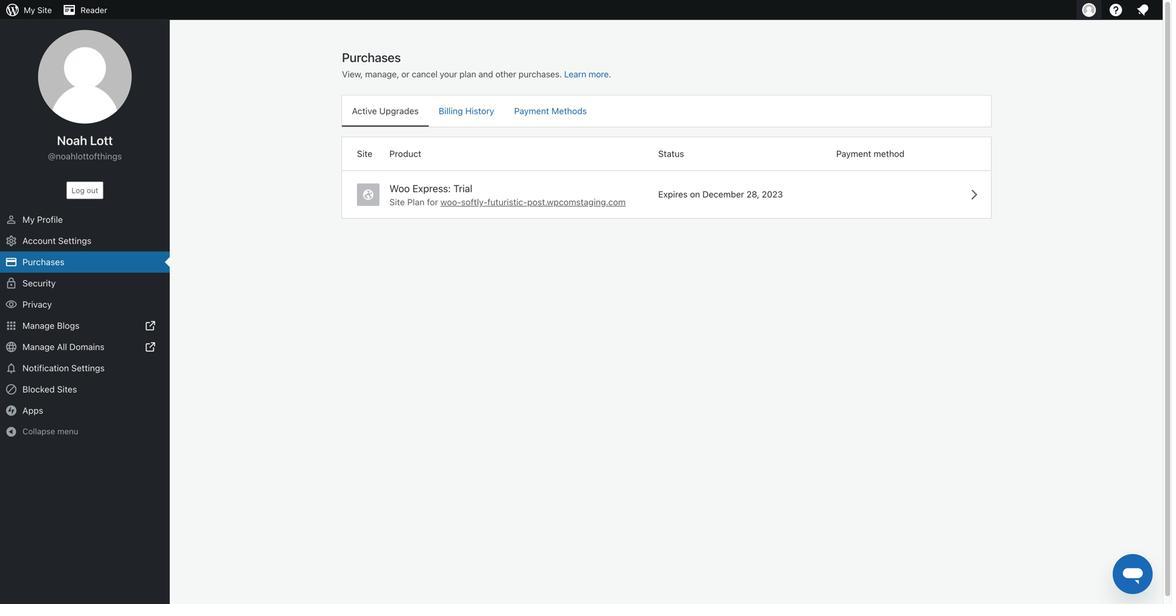 Task type: describe. For each thing, give the bounding box(es) containing it.
post.wpcomstaging.com
[[528, 197, 626, 207]]

my profile
[[22, 215, 63, 225]]

log out
[[72, 186, 98, 195]]

futuristic-
[[488, 197, 528, 207]]

active upgrades link
[[342, 96, 429, 126]]

2023
[[762, 189, 783, 200]]

28,
[[747, 189, 760, 200]]

noah
[[57, 133, 87, 148]]

language image
[[5, 341, 17, 353]]

lott
[[90, 133, 113, 148]]

settings image
[[5, 235, 17, 247]]

and
[[479, 69, 493, 79]]

plan
[[460, 69, 476, 79]]

my for my site
[[24, 5, 35, 15]]

manage for manage blogs
[[22, 321, 55, 331]]

purchases link
[[0, 252, 170, 273]]

out
[[87, 186, 98, 195]]

person image
[[5, 214, 17, 226]]

apps image
[[5, 320, 17, 332]]

profile
[[37, 215, 63, 225]]

express:
[[413, 183, 451, 195]]

method
[[874, 149, 905, 159]]

noahlottofthings
[[56, 151, 122, 161]]

menu
[[57, 427, 78, 436]]

notifications image
[[5, 362, 17, 375]]

apps
[[22, 406, 43, 416]]

log
[[72, 186, 85, 195]]

apps link
[[0, 400, 170, 422]]

domains
[[69, 342, 105, 352]]

.
[[609, 69, 612, 79]]

your
[[440, 69, 457, 79]]

status
[[659, 149, 685, 159]]

notification
[[22, 363, 69, 373]]

blocked
[[22, 384, 55, 395]]

0 vertical spatial site
[[37, 5, 52, 15]]

settings for notification settings
[[71, 363, 105, 373]]

blogs
[[57, 321, 80, 331]]

purchases view, manage, or cancel your plan and other purchases. learn more .
[[342, 50, 612, 79]]

purchases.
[[519, 69, 562, 79]]

manage all domains
[[22, 342, 105, 352]]

for
[[427, 197, 438, 207]]

payment methods
[[515, 106, 587, 116]]

menu containing active upgrades
[[342, 96, 992, 127]]

noah lott @ noahlottofthings
[[48, 133, 122, 161]]

security link
[[0, 273, 170, 294]]

my for my profile
[[22, 215, 35, 225]]

purchases for purchases
[[22, 257, 65, 267]]

my profile link
[[0, 209, 170, 230]]

other
[[496, 69, 517, 79]]

sites
[[57, 384, 77, 395]]

lock image
[[5, 277, 17, 290]]

manage blogs
[[22, 321, 80, 331]]

expires on december 28, 2023
[[659, 189, 783, 200]]



Task type: vqa. For each thing, say whether or not it's contained in the screenshot.
Dismiss image
no



Task type: locate. For each thing, give the bounding box(es) containing it.
or
[[402, 69, 410, 79]]

1 vertical spatial settings
[[71, 363, 105, 373]]

settings
[[58, 236, 91, 246], [71, 363, 105, 373]]

collapse menu link
[[0, 422, 170, 442]]

manage your notifications image
[[1136, 2, 1151, 17]]

purchases inside purchases view, manage, or cancel your plan and other purchases. learn more .
[[342, 50, 401, 65]]

my site link
[[0, 0, 57, 20]]

payment methods link
[[505, 96, 597, 126]]

0 vertical spatial purchases
[[342, 50, 401, 65]]

0 vertical spatial my
[[24, 5, 35, 15]]

notification settings
[[22, 363, 105, 373]]

my right the "person" icon
[[22, 215, 35, 225]]

blocked sites link
[[0, 379, 170, 400]]

2 horizontal spatial site
[[390, 197, 405, 207]]

settings down my profile link
[[58, 236, 91, 246]]

settings down domains at the bottom left
[[71, 363, 105, 373]]

account settings
[[22, 236, 91, 246]]

woo express: trial site plan for woo-softly-futuristic-post.wpcomstaging.com
[[390, 183, 626, 207]]

1 manage from the top
[[22, 321, 55, 331]]

1 horizontal spatial purchases
[[342, 50, 401, 65]]

0 vertical spatial manage
[[22, 321, 55, 331]]

privacy
[[22, 299, 52, 310]]

collapse menu
[[22, 427, 78, 436]]

manage,
[[365, 69, 399, 79]]

manage blogs link
[[0, 315, 170, 337]]

site inside woo express: trial site plan for woo-softly-futuristic-post.wpcomstaging.com
[[390, 197, 405, 207]]

reader
[[81, 5, 107, 15]]

0 horizontal spatial purchases
[[22, 257, 65, 267]]

cancel
[[412, 69, 438, 79]]

site left reader link
[[37, 5, 52, 15]]

reader link
[[57, 0, 112, 20]]

account settings link
[[0, 230, 170, 252]]

all
[[57, 342, 67, 352]]

woo-softly-futuristic-post.wpcomstaging.com button
[[441, 197, 626, 207]]

1 vertical spatial manage
[[22, 342, 55, 352]]

purchases
[[342, 50, 401, 65], [22, 257, 65, 267]]

0 vertical spatial payment
[[515, 106, 550, 116]]

notification settings link
[[0, 358, 170, 379]]

billing history
[[439, 106, 495, 116]]

active upgrades
[[352, 106, 419, 116]]

woo
[[390, 183, 410, 195]]

payment left method
[[837, 149, 872, 159]]

payment for payment method
[[837, 149, 872, 159]]

on
[[690, 189, 701, 200]]

@
[[48, 151, 56, 161]]

collapse
[[22, 427, 55, 436]]

0 horizontal spatial site
[[37, 5, 52, 15]]

log out button
[[67, 182, 103, 199]]

upgrades
[[380, 106, 419, 116]]

billing
[[439, 106, 463, 116]]

view,
[[342, 69, 363, 79]]

december
[[703, 189, 745, 200]]

1 vertical spatial purchases
[[22, 257, 65, 267]]

purchases for purchases view, manage, or cancel your plan and other purchases. learn more .
[[342, 50, 401, 65]]

woo-
[[441, 197, 461, 207]]

learn more
[[564, 69, 609, 79]]

payment inside "link"
[[515, 106, 550, 116]]

manage up notification
[[22, 342, 55, 352]]

purchases main content
[[342, 49, 992, 218]]

visibility image
[[5, 299, 17, 311]]

1 vertical spatial my
[[22, 215, 35, 225]]

payment for payment methods
[[515, 106, 550, 116]]

1 vertical spatial site
[[357, 149, 373, 159]]

payment left the methods
[[515, 106, 550, 116]]

1 horizontal spatial site
[[357, 149, 373, 159]]

site
[[37, 5, 52, 15], [357, 149, 373, 159], [390, 197, 405, 207]]

plan
[[408, 197, 425, 207]]

settings for account settings
[[58, 236, 91, 246]]

billing history link
[[429, 96, 505, 126]]

site down the woo
[[390, 197, 405, 207]]

1 horizontal spatial payment
[[837, 149, 872, 159]]

payment method
[[837, 149, 905, 159]]

0 vertical spatial settings
[[58, 236, 91, 246]]

manage down privacy
[[22, 321, 55, 331]]

my site
[[24, 5, 52, 15]]

methods
[[552, 106, 587, 116]]

softly-
[[461, 197, 488, 207]]

noah lott image
[[38, 30, 132, 124]]

expires
[[659, 189, 688, 200]]

manage for manage all domains
[[22, 342, 55, 352]]

credit_card image
[[5, 256, 17, 269]]

purchases down account
[[22, 257, 65, 267]]

manage
[[22, 321, 55, 331], [22, 342, 55, 352]]

blocked sites
[[22, 384, 77, 395]]

product
[[390, 149, 422, 159]]

learn more link
[[564, 69, 609, 79]]

history
[[466, 106, 495, 116]]

active
[[352, 106, 377, 116]]

help image
[[1109, 2, 1124, 17]]

block image
[[5, 383, 17, 396]]

manage inside 'link'
[[22, 321, 55, 331]]

account
[[22, 236, 56, 246]]

2 vertical spatial site
[[390, 197, 405, 207]]

security
[[22, 278, 56, 289]]

my left reader link
[[24, 5, 35, 15]]

my
[[24, 5, 35, 15], [22, 215, 35, 225]]

privacy link
[[0, 294, 170, 315]]

payment
[[515, 106, 550, 116], [837, 149, 872, 159]]

manage all domains link
[[0, 337, 170, 358]]

2 manage from the top
[[22, 342, 55, 352]]

site left product
[[357, 149, 373, 159]]

1 vertical spatial payment
[[837, 149, 872, 159]]

menu
[[342, 96, 992, 127]]

trial
[[454, 183, 473, 195]]

0 horizontal spatial payment
[[515, 106, 550, 116]]

purchases up manage,
[[342, 50, 401, 65]]

my profile image
[[1083, 3, 1097, 17]]



